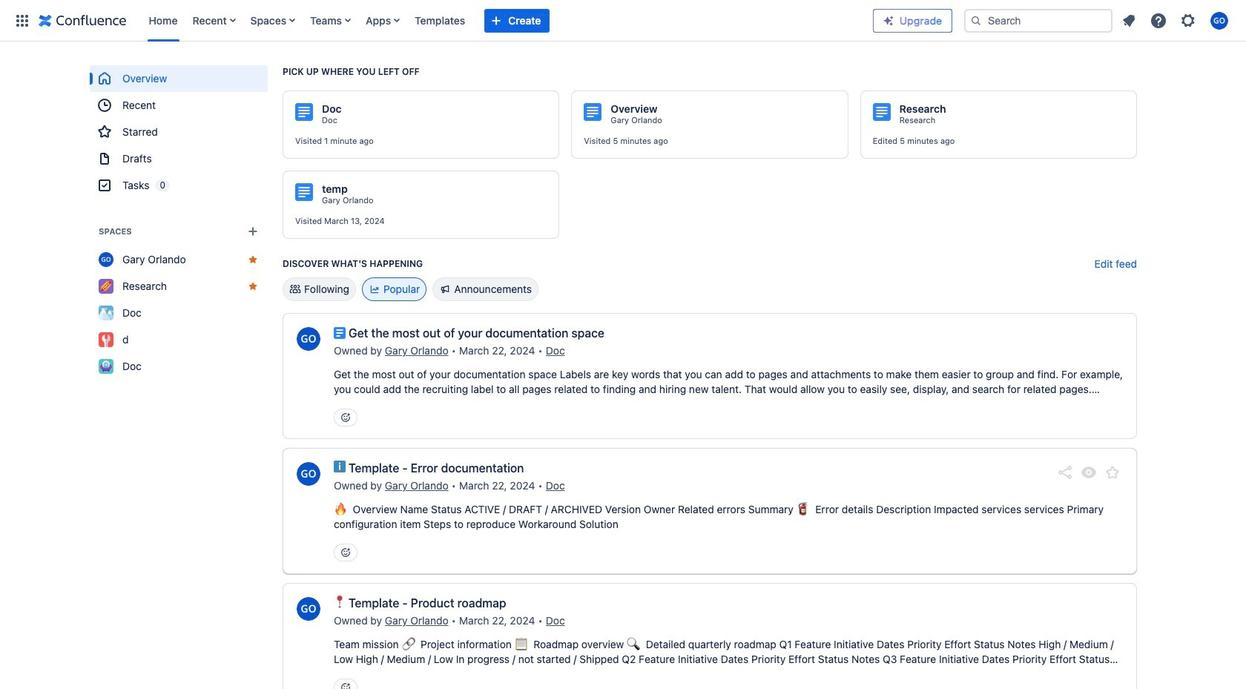 Task type: describe. For each thing, give the bounding box(es) containing it.
Search field
[[964, 9, 1113, 32]]

unwatch image
[[1080, 464, 1098, 481]]

global element
[[9, 0, 873, 41]]

list for premium icon
[[1116, 7, 1237, 34]]

search image
[[970, 14, 982, 26]]

premium image
[[883, 14, 895, 26]]

add reaction image for 2nd more information about gary orlando image
[[340, 682, 352, 689]]

add reaction image for more information about gary orlando icon
[[340, 547, 352, 559]]

:round_pushpin: image
[[334, 596, 346, 608]]

1 more information about gary orlando image from the top
[[295, 326, 322, 352]]

your profile and preferences image
[[1211, 11, 1229, 29]]

help icon image
[[1150, 11, 1168, 29]]

:round_pushpin: image
[[334, 596, 346, 608]]



Task type: locate. For each thing, give the bounding box(es) containing it.
3 add reaction image from the top
[[340, 682, 352, 689]]

list for appswitcher icon
[[141, 0, 873, 41]]

confluence image
[[39, 11, 126, 29], [39, 11, 126, 29]]

1 horizontal spatial list
[[1116, 7, 1237, 34]]

0 vertical spatial unstar this space image
[[247, 254, 259, 266]]

None search field
[[964, 9, 1113, 32]]

banner
[[0, 0, 1246, 42]]

group
[[90, 65, 268, 199]]

:information_source: image
[[334, 461, 346, 473], [334, 461, 346, 473]]

settings icon image
[[1180, 11, 1197, 29]]

appswitcher icon image
[[13, 11, 31, 29]]

1 add reaction image from the top
[[340, 412, 352, 424]]

more information about gary orlando image
[[295, 326, 322, 352], [295, 596, 322, 622]]

star image
[[1104, 464, 1122, 481]]

0 horizontal spatial list
[[141, 0, 873, 41]]

2 unstar this space image from the top
[[247, 280, 259, 292]]

create a space image
[[244, 223, 262, 240]]

unstar this space image
[[247, 254, 259, 266], [247, 280, 259, 292]]

add reaction image for first more information about gary orlando image from the top of the page
[[340, 412, 352, 424]]

0 vertical spatial add reaction image
[[340, 412, 352, 424]]

2 more information about gary orlando image from the top
[[295, 596, 322, 622]]

1 unstar this space image from the top
[[247, 254, 259, 266]]

more information about gary orlando image
[[295, 461, 322, 487]]

list
[[141, 0, 873, 41], [1116, 7, 1237, 34]]

2 vertical spatial add reaction image
[[340, 682, 352, 689]]

1 vertical spatial more information about gary orlando image
[[295, 596, 322, 622]]

1 vertical spatial unstar this space image
[[247, 280, 259, 292]]

1 vertical spatial add reaction image
[[340, 547, 352, 559]]

notification icon image
[[1120, 11, 1138, 29]]

2 add reaction image from the top
[[340, 547, 352, 559]]

add reaction image
[[340, 412, 352, 424], [340, 547, 352, 559], [340, 682, 352, 689]]

0 vertical spatial more information about gary orlando image
[[295, 326, 322, 352]]

share image
[[1056, 464, 1074, 481]]



Task type: vqa. For each thing, say whether or not it's contained in the screenshot.
Emoji : Image
no



